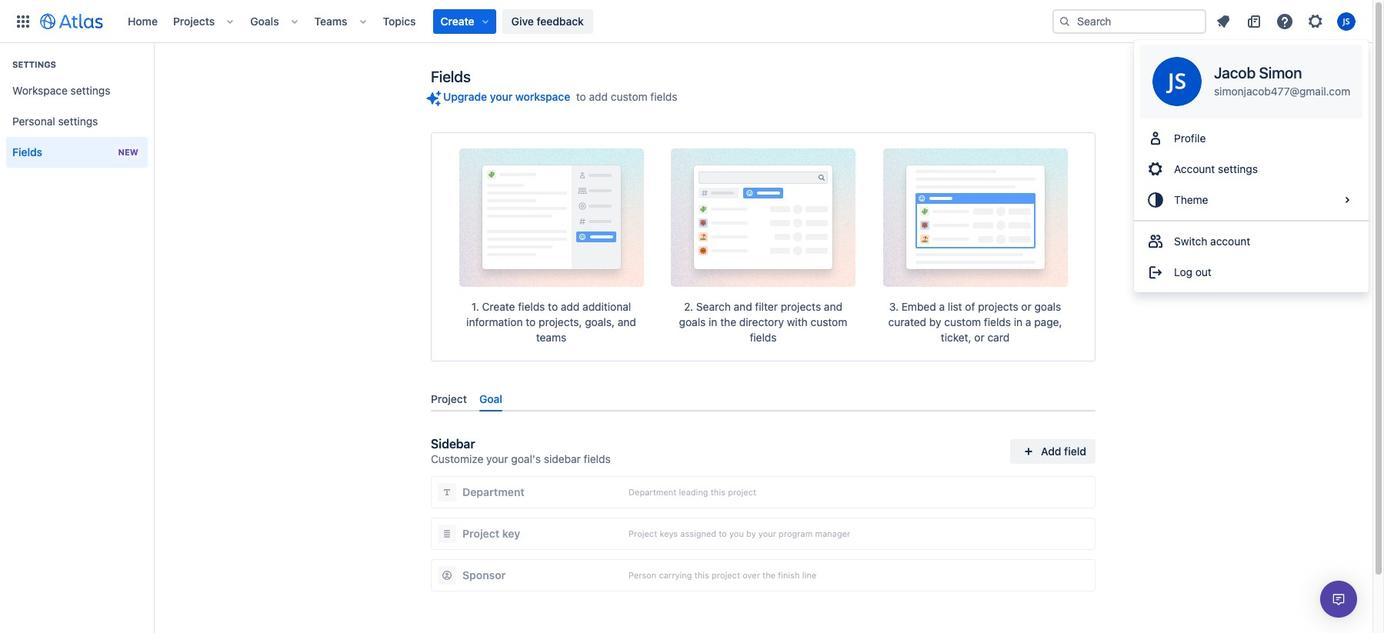 Task type: describe. For each thing, give the bounding box(es) containing it.
finish
[[778, 570, 800, 580]]

switch account link
[[1134, 226, 1369, 257]]

new
[[118, 147, 139, 157]]

personal
[[12, 115, 55, 128]]

person carrying this project over the finish line
[[629, 570, 817, 580]]

carrying
[[659, 570, 692, 580]]

goal
[[479, 392, 502, 406]]

jacob
[[1214, 64, 1256, 82]]

log out
[[1174, 265, 1212, 279]]

account image
[[1337, 12, 1356, 30]]

department for department
[[462, 486, 525, 499]]

2.
[[684, 300, 693, 313]]

additional
[[583, 300, 631, 313]]

search
[[696, 300, 731, 313]]

home
[[128, 14, 158, 27]]

project for project
[[431, 392, 467, 406]]

workspace
[[12, 84, 68, 97]]

sponsor
[[462, 569, 506, 582]]

1 vertical spatial fields
[[12, 145, 42, 159]]

embed
[[902, 300, 936, 313]]

in inside 2. search and filter projects and goals in the directory with custom fields
[[709, 316, 718, 329]]

you
[[729, 529, 744, 539]]

log out link
[[1134, 257, 1369, 288]]

list
[[948, 300, 962, 313]]

1 horizontal spatial a
[[1026, 316, 1032, 329]]

settings for personal settings
[[58, 115, 98, 128]]

notifications image
[[1214, 12, 1233, 30]]

jacob simon simonjacob477@gmail.com
[[1214, 64, 1351, 98]]

to up projects,
[[548, 300, 558, 313]]

custom inside 3. embed a list of projects or goals curated by custom fields in a page, ticket, or card
[[944, 316, 981, 329]]

goals link
[[246, 9, 284, 33]]

0 vertical spatial your
[[490, 90, 513, 103]]

create inside 1. create fields to add additional information to projects, goals, and teams
[[482, 300, 515, 313]]

profile link
[[1134, 123, 1369, 154]]

3.
[[889, 300, 899, 313]]

your inside sidebar customize your goal's sidebar fields
[[486, 453, 508, 466]]

workspace settings
[[12, 84, 110, 97]]

search image
[[1059, 15, 1071, 27]]

sidebar
[[544, 453, 581, 466]]

goals inside 2. search and filter projects and goals in the directory with custom fields
[[679, 316, 706, 329]]

customize
[[431, 453, 484, 466]]

create inside popup button
[[441, 14, 474, 27]]

1 vertical spatial or
[[975, 331, 985, 344]]

open intercom messenger image
[[1330, 590, 1348, 609]]

2. search and filter projects and goals in the directory with custom fields
[[679, 300, 848, 344]]

upgrade your workspace link
[[425, 89, 570, 108]]

curated
[[888, 316, 927, 329]]

3. embed a list of projects or goals curated by custom fields in a page, ticket, or card
[[888, 300, 1062, 344]]

profile
[[1174, 132, 1206, 145]]

manager
[[815, 529, 851, 539]]

topics
[[383, 14, 416, 27]]

project key
[[462, 527, 520, 540]]

line
[[802, 570, 817, 580]]

help image
[[1276, 12, 1294, 30]]

fields inside 2. search and filter projects and goals in the directory with custom fields
[[750, 331, 777, 344]]

the inside 2. search and filter projects and goals in the directory with custom fields
[[720, 316, 737, 329]]

2 horizontal spatial and
[[824, 300, 843, 313]]

top element
[[9, 0, 1053, 43]]

0 horizontal spatial custom
[[611, 90, 648, 103]]

account
[[1211, 235, 1251, 248]]

by inside 3. embed a list of projects or goals curated by custom fields in a page, ticket, or card
[[930, 316, 942, 329]]

to left the you
[[719, 529, 727, 539]]

switch
[[1174, 235, 1208, 248]]

fields inside 3. embed a list of projects or goals curated by custom fields in a page, ticket, or card
[[984, 316, 1011, 329]]

projects inside 3. embed a list of projects or goals curated by custom fields in a page, ticket, or card
[[978, 300, 1019, 313]]

topics link
[[378, 9, 421, 33]]

add or link a custom field image
[[1020, 443, 1038, 461]]

give feedback button
[[502, 9, 593, 33]]

project for project key
[[462, 527, 500, 540]]

account
[[1174, 162, 1215, 175]]

1 vertical spatial by
[[746, 529, 756, 539]]

add field
[[1041, 445, 1087, 458]]

of
[[965, 300, 975, 313]]

group containing workspace settings
[[6, 43, 148, 172]]

with
[[787, 316, 808, 329]]

in inside 3. embed a list of projects or goals curated by custom fields in a page, ticket, or card
[[1014, 316, 1023, 329]]

goal's
[[511, 453, 541, 466]]

over
[[743, 570, 760, 580]]

field
[[1064, 445, 1087, 458]]

person
[[629, 570, 657, 580]]

custom inside 2. search and filter projects and goals in the directory with custom fields
[[811, 316, 848, 329]]

sidebar
[[431, 437, 475, 451]]

theme button
[[1134, 185, 1369, 215]]

program
[[779, 529, 813, 539]]

to add custom fields
[[576, 90, 678, 103]]

1. create fields to add additional information to projects, goals, and teams
[[466, 300, 636, 344]]



Task type: vqa. For each thing, say whether or not it's contained in the screenshot.


Task type: locate. For each thing, give the bounding box(es) containing it.
text custom field image
[[441, 486, 453, 499]]

0 horizontal spatial projects
[[781, 300, 821, 313]]

projects right of
[[978, 300, 1019, 313]]

settings image
[[1307, 12, 1325, 30]]

goals
[[1035, 300, 1061, 313], [679, 316, 706, 329]]

project for department
[[728, 487, 757, 497]]

0 horizontal spatial in
[[709, 316, 718, 329]]

user custom field image
[[441, 570, 453, 582]]

assigned
[[680, 529, 717, 539]]

department
[[462, 486, 525, 499], [629, 487, 677, 497]]

project left over at the bottom right
[[712, 570, 740, 580]]

page,
[[1034, 316, 1062, 329]]

1.
[[472, 300, 479, 313]]

projects inside 2. search and filter projects and goals in the directory with custom fields
[[781, 300, 821, 313]]

goals,
[[585, 316, 615, 329]]

to left projects,
[[526, 316, 536, 329]]

group
[[6, 43, 148, 172], [1134, 119, 1369, 220], [1134, 220, 1369, 292]]

goals inside 3. embed a list of projects or goals curated by custom fields in a page, ticket, or card
[[1035, 300, 1061, 313]]

0 vertical spatial a
[[939, 300, 945, 313]]

project left goal
[[431, 392, 467, 406]]

fields inside 1. create fields to add additional information to projects, goals, and teams
[[518, 300, 545, 313]]

1 vertical spatial create
[[482, 300, 515, 313]]

1 horizontal spatial projects
[[978, 300, 1019, 313]]

1 vertical spatial settings
[[58, 115, 98, 128]]

1 vertical spatial project
[[712, 570, 740, 580]]

by down embed
[[930, 316, 942, 329]]

banner containing home
[[0, 0, 1373, 43]]

2 vertical spatial your
[[759, 529, 776, 539]]

0 horizontal spatial goals
[[679, 316, 706, 329]]

0 horizontal spatial and
[[618, 316, 636, 329]]

0 horizontal spatial this
[[695, 570, 709, 580]]

add
[[1041, 445, 1062, 458]]

atlas paid feature image
[[425, 89, 443, 108]]

group containing profile
[[1134, 119, 1369, 220]]

the right over at the bottom right
[[763, 570, 776, 580]]

0 horizontal spatial create
[[441, 14, 474, 27]]

0 vertical spatial add
[[589, 90, 608, 103]]

ticket,
[[941, 331, 972, 344]]

0 vertical spatial by
[[930, 316, 942, 329]]

teams link
[[310, 9, 352, 33]]

settings down workspace settings link
[[58, 115, 98, 128]]

upgrade
[[443, 90, 487, 103]]

1 horizontal spatial add
[[589, 90, 608, 103]]

custom
[[611, 90, 648, 103], [811, 316, 848, 329], [944, 316, 981, 329]]

personal settings link
[[6, 106, 148, 137]]

create
[[441, 14, 474, 27], [482, 300, 515, 313]]

simonjacob477@gmail.com
[[1214, 85, 1351, 98]]

0 horizontal spatial department
[[462, 486, 525, 499]]

create right topics
[[441, 14, 474, 27]]

0 vertical spatial fields
[[431, 68, 471, 85]]

1 vertical spatial the
[[763, 570, 776, 580]]

project
[[728, 487, 757, 497], [712, 570, 740, 580]]

projects,
[[539, 316, 582, 329]]

1 horizontal spatial or
[[1022, 300, 1032, 313]]

directory
[[739, 316, 784, 329]]

1 vertical spatial a
[[1026, 316, 1032, 329]]

switch account
[[1174, 235, 1251, 248]]

0 horizontal spatial a
[[939, 300, 945, 313]]

department left leading
[[629, 487, 677, 497]]

tab list containing project
[[425, 386, 1102, 412]]

to right workspace
[[576, 90, 586, 103]]

account settings
[[1174, 162, 1258, 175]]

1 projects from the left
[[781, 300, 821, 313]]

this for sponsor
[[695, 570, 709, 580]]

your left program
[[759, 529, 776, 539]]

department for department leading this project
[[629, 487, 677, 497]]

add up projects,
[[561, 300, 580, 313]]

1 horizontal spatial and
[[734, 300, 752, 313]]

0 horizontal spatial by
[[746, 529, 756, 539]]

Search field
[[1053, 9, 1207, 33]]

simon
[[1259, 64, 1302, 82]]

department up project key
[[462, 486, 525, 499]]

and left 3. in the right of the page
[[824, 300, 843, 313]]

fields
[[651, 90, 678, 103], [518, 300, 545, 313], [984, 316, 1011, 329], [750, 331, 777, 344], [584, 453, 611, 466]]

upgrade your workspace
[[443, 90, 570, 103]]

goals up 'page,'
[[1035, 300, 1061, 313]]

0 vertical spatial create
[[441, 14, 474, 27]]

0 vertical spatial the
[[720, 316, 737, 329]]

or left card
[[975, 331, 985, 344]]

2 projects from the left
[[978, 300, 1019, 313]]

project keys assigned to you by your program manager
[[629, 529, 851, 539]]

settings
[[71, 84, 110, 97], [58, 115, 98, 128], [1218, 162, 1258, 175]]

workspace settings link
[[6, 75, 148, 106]]

add
[[589, 90, 608, 103], [561, 300, 580, 313]]

0 vertical spatial or
[[1022, 300, 1032, 313]]

by right the you
[[746, 529, 756, 539]]

account settings link
[[1134, 154, 1369, 185]]

fields up the 'upgrade'
[[431, 68, 471, 85]]

filter
[[755, 300, 778, 313]]

create button
[[433, 9, 496, 33]]

or right of
[[1022, 300, 1032, 313]]

2 in from the left
[[1014, 316, 1023, 329]]

in left 'page,'
[[1014, 316, 1023, 329]]

information
[[466, 316, 523, 329]]

0 horizontal spatial the
[[720, 316, 737, 329]]

and inside 1. create fields to add additional information to projects, goals, and teams
[[618, 316, 636, 329]]

1 horizontal spatial goals
[[1035, 300, 1061, 313]]

fields inside sidebar customize your goal's sidebar fields
[[584, 453, 611, 466]]

projects link
[[169, 9, 220, 33]]

this for department
[[711, 487, 726, 497]]

settings for account settings
[[1218, 162, 1258, 175]]

tab list
[[425, 386, 1102, 412]]

project left the keys
[[629, 529, 657, 539]]

projects
[[781, 300, 821, 313], [978, 300, 1019, 313]]

your right the 'upgrade'
[[490, 90, 513, 103]]

1 vertical spatial this
[[695, 570, 709, 580]]

projects
[[173, 14, 215, 27]]

switch to... image
[[14, 12, 32, 30]]

a left list
[[939, 300, 945, 313]]

project for sponsor
[[712, 570, 740, 580]]

the down search
[[720, 316, 737, 329]]

your left goal's in the left of the page
[[486, 453, 508, 466]]

1 horizontal spatial fields
[[431, 68, 471, 85]]

card
[[988, 331, 1010, 344]]

add right workspace
[[589, 90, 608, 103]]

group containing switch account
[[1134, 220, 1369, 292]]

1 horizontal spatial the
[[763, 570, 776, 580]]

or
[[1022, 300, 1032, 313], [975, 331, 985, 344]]

project up project keys assigned to you by your program manager
[[728, 487, 757, 497]]

log
[[1174, 265, 1193, 279]]

1 vertical spatial goals
[[679, 316, 706, 329]]

projects up with on the right
[[781, 300, 821, 313]]

theme
[[1174, 193, 1209, 206]]

1 horizontal spatial custom
[[811, 316, 848, 329]]

the
[[720, 316, 737, 329], [763, 570, 776, 580]]

add inside 1. create fields to add additional information to projects, goals, and teams
[[561, 300, 580, 313]]

this right carrying
[[695, 570, 709, 580]]

settings down the profile 'link'
[[1218, 162, 1258, 175]]

teams
[[536, 331, 567, 344]]

1 horizontal spatial this
[[711, 487, 726, 497]]

0 vertical spatial project
[[728, 487, 757, 497]]

project
[[431, 392, 467, 406], [462, 527, 500, 540], [629, 529, 657, 539]]

0 vertical spatial settings
[[71, 84, 110, 97]]

leading
[[679, 487, 708, 497]]

in down search
[[709, 316, 718, 329]]

your
[[490, 90, 513, 103], [486, 453, 508, 466], [759, 529, 776, 539]]

teams
[[314, 14, 347, 27]]

project left key
[[462, 527, 500, 540]]

settings up personal settings link
[[71, 84, 110, 97]]

workspace
[[515, 90, 570, 103]]

1 horizontal spatial create
[[482, 300, 515, 313]]

2 horizontal spatial custom
[[944, 316, 981, 329]]

department leading this project
[[629, 487, 757, 497]]

settings for workspace settings
[[71, 84, 110, 97]]

a left 'page,'
[[1026, 316, 1032, 329]]

keys
[[660, 529, 678, 539]]

project for project keys assigned to you by your program manager
[[629, 529, 657, 539]]

out
[[1196, 265, 1212, 279]]

1 horizontal spatial in
[[1014, 316, 1023, 329]]

1 vertical spatial add
[[561, 300, 580, 313]]

text select custom field image
[[441, 528, 453, 540]]

2 vertical spatial settings
[[1218, 162, 1258, 175]]

0 horizontal spatial or
[[975, 331, 985, 344]]

home link
[[123, 9, 162, 33]]

create up information
[[482, 300, 515, 313]]

0 horizontal spatial add
[[561, 300, 580, 313]]

0 vertical spatial goals
[[1035, 300, 1061, 313]]

this
[[711, 487, 726, 497], [695, 570, 709, 580]]

add field button
[[1010, 440, 1096, 464]]

1 horizontal spatial department
[[629, 487, 677, 497]]

0 horizontal spatial fields
[[12, 145, 42, 159]]

give feedback
[[511, 14, 584, 27]]

to
[[576, 90, 586, 103], [548, 300, 558, 313], [526, 316, 536, 329], [719, 529, 727, 539]]

1 horizontal spatial by
[[930, 316, 942, 329]]

this right leading
[[711, 487, 726, 497]]

sidebar customize your goal's sidebar fields
[[431, 437, 611, 466]]

fields
[[431, 68, 471, 85], [12, 145, 42, 159]]

fields down personal on the top of the page
[[12, 145, 42, 159]]

1 in from the left
[[709, 316, 718, 329]]

0 vertical spatial this
[[711, 487, 726, 497]]

and left filter
[[734, 300, 752, 313]]

give
[[511, 14, 534, 27]]

feedback
[[537, 14, 584, 27]]

goals down 2.
[[679, 316, 706, 329]]

settings
[[12, 59, 56, 69]]

1 vertical spatial your
[[486, 453, 508, 466]]

banner
[[0, 0, 1373, 43]]

and down the additional
[[618, 316, 636, 329]]

personal settings
[[12, 115, 98, 128]]

goals
[[250, 14, 279, 27]]

key
[[502, 527, 520, 540]]



